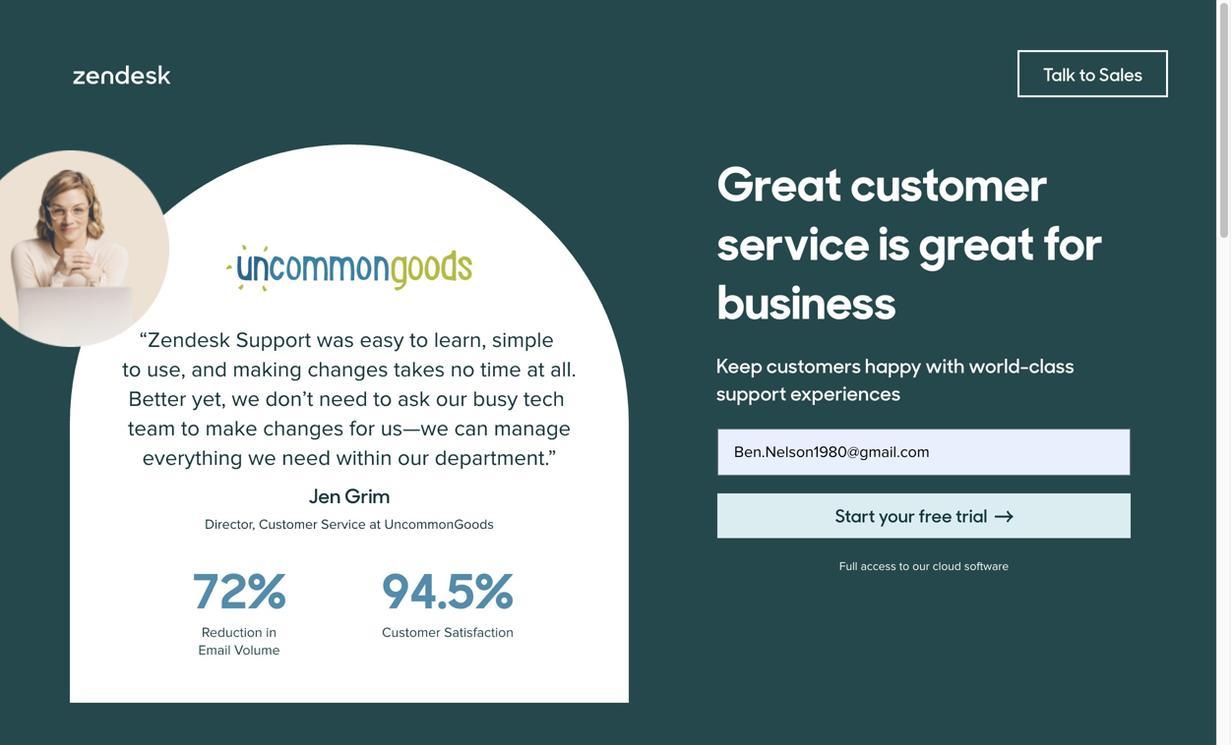 Task type: describe. For each thing, give the bounding box(es) containing it.
your
[[879, 503, 915, 528]]

experiences
[[790, 379, 901, 406]]

keep customers happy with world-class support experiences
[[716, 351, 1074, 406]]

Please enter your work email email field
[[717, 429, 1131, 476]]

happy
[[865, 351, 922, 379]]

1 horizontal spatial to
[[1079, 61, 1096, 86]]

keep
[[716, 351, 762, 379]]

business
[[717, 264, 896, 333]]

talk to sales link
[[1018, 50, 1168, 97]]

1 vertical spatial to
[[899, 560, 909, 574]]

with
[[925, 351, 965, 379]]

start your free trial
[[835, 503, 987, 528]]

class
[[1029, 351, 1074, 379]]

software
[[964, 560, 1009, 574]]

trial
[[956, 503, 987, 528]]

customer
[[851, 146, 1048, 215]]

talk to sales
[[1043, 61, 1143, 86]]

world-
[[969, 351, 1029, 379]]



Task type: locate. For each thing, give the bounding box(es) containing it.
service
[[717, 205, 870, 274]]

talk
[[1043, 61, 1076, 86]]

our
[[913, 560, 930, 574]]

to right talk
[[1079, 61, 1096, 86]]

customers
[[766, 351, 861, 379]]

start
[[835, 503, 875, 528]]

to left our
[[899, 560, 909, 574]]

0 vertical spatial to
[[1079, 61, 1096, 86]]

is
[[879, 205, 910, 274]]

for
[[1043, 205, 1103, 274]]

for business
[[717, 205, 1103, 333]]

access
[[861, 560, 896, 574]]

zendesk wordmark logo white image
[[73, 65, 171, 86]]

free
[[919, 503, 952, 528]]

great
[[717, 146, 842, 215]]

great customer service is great
[[717, 146, 1048, 274]]

start your free trial button
[[717, 494, 1131, 539]]

great
[[919, 205, 1034, 274]]

0 horizontal spatial to
[[899, 560, 909, 574]]

full access to our cloud software
[[839, 560, 1009, 574]]

to
[[1079, 61, 1096, 86], [899, 560, 909, 574]]

sales
[[1099, 61, 1143, 86]]

support
[[716, 379, 786, 406]]

full
[[839, 560, 858, 574]]

cloud
[[933, 560, 961, 574]]



Task type: vqa. For each thing, say whether or not it's contained in the screenshot.
"Great"
yes



